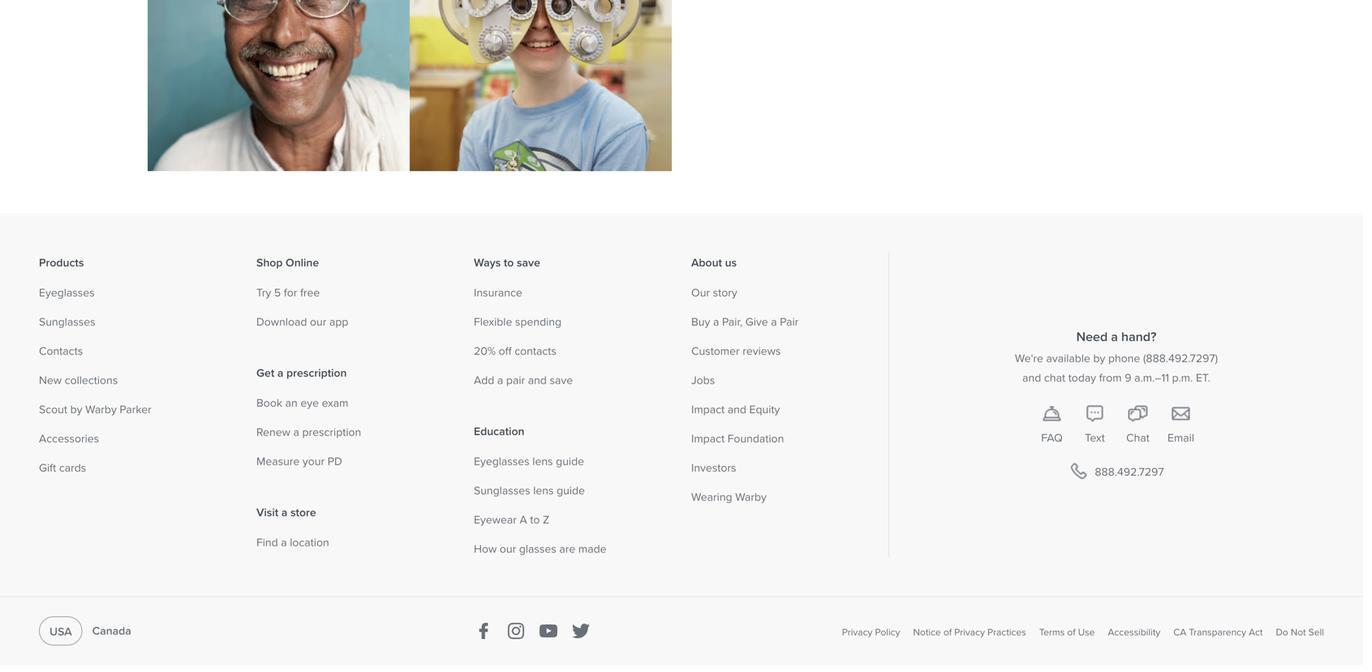 Task type: describe. For each thing, give the bounding box(es) containing it.
a for add
[[498, 372, 504, 389]]

a for need
[[1112, 327, 1119, 347]]

terms
[[1040, 626, 1065, 640]]

privacy inside notice of privacy practices link
[[955, 626, 986, 640]]

education
[[474, 424, 525, 440]]

impact foundation link
[[692, 431, 889, 447]]

lens for sunglasses
[[534, 483, 554, 499]]

privacy policy
[[842, 626, 901, 640]]

today
[[1069, 370, 1097, 387]]

scout by warby parker link
[[39, 402, 237, 418]]

transparency
[[1190, 626, 1247, 640]]

renew a prescription
[[257, 424, 361, 441]]

a.m.–11
[[1135, 370, 1170, 387]]

add a pair and save
[[474, 372, 573, 389]]

our story
[[692, 285, 738, 301]]

and inside the ways to save element
[[528, 372, 547, 389]]

warby inside products element
[[85, 402, 117, 418]]

measure
[[257, 454, 300, 470]]

are
[[560, 541, 576, 558]]

ways to save
[[474, 255, 541, 271]]

insurance
[[474, 285, 523, 301]]

faq
[[1042, 430, 1063, 447]]

p.m.
[[1173, 370, 1194, 387]]

shop online
[[257, 255, 319, 271]]

privacy inside privacy policy link
[[842, 626, 873, 640]]

accessibility
[[1109, 626, 1161, 640]]

download our app link
[[257, 314, 455, 331]]

eyeglasses for eyeglasses lens guide
[[474, 454, 530, 470]]

scout
[[39, 402, 67, 418]]

about us
[[692, 255, 737, 271]]

ca transparency act
[[1174, 626, 1264, 640]]

products
[[39, 255, 84, 271]]

wearing warby link
[[692, 489, 889, 506]]

faq link
[[1034, 404, 1071, 447]]

need a hand? we're available by phone (888.492.7297) and chat today from 9 a.m.–11 p.m. et.
[[1016, 327, 1219, 387]]

investors link
[[692, 460, 889, 477]]

get
[[257, 365, 275, 382]]

add a pair and save link
[[474, 372, 672, 389]]

pair
[[780, 314, 799, 331]]

investors
[[692, 460, 737, 477]]

download our app
[[257, 314, 349, 331]]

download
[[257, 314, 307, 331]]

flexible
[[474, 314, 513, 331]]

flexible spending link
[[474, 314, 672, 331]]

off
[[499, 343, 512, 360]]

free
[[300, 285, 320, 301]]

us
[[725, 255, 737, 271]]

an
[[285, 395, 298, 412]]

privacy policy link
[[842, 622, 901, 642]]

new collections link
[[39, 372, 237, 389]]

visit a store element
[[257, 503, 455, 551]]

and inside about us element
[[728, 402, 747, 418]]

ca transparency act link
[[1174, 622, 1264, 642]]

eye
[[301, 395, 319, 412]]

use
[[1079, 626, 1096, 640]]

do
[[1277, 626, 1289, 640]]

888.492.7297 icon image
[[1070, 463, 1089, 482]]

0 vertical spatial save
[[517, 255, 541, 271]]

collections
[[65, 372, 118, 389]]

get a prescription element
[[257, 363, 455, 470]]

guide for eyeglasses lens guide
[[556, 454, 585, 470]]

a for find
[[281, 535, 287, 551]]

book
[[257, 395, 283, 412]]

about
[[692, 255, 723, 271]]

of for terms
[[1068, 626, 1076, 640]]

gift cards
[[39, 460, 86, 477]]

1 vertical spatial save
[[550, 372, 573, 389]]

sunglasses for sunglasses lens guide
[[474, 483, 531, 499]]

20%
[[474, 343, 496, 360]]

20% off contacts link
[[474, 343, 672, 360]]

eyewear a to z link
[[474, 512, 672, 529]]

eyeglasses lens guide link
[[474, 454, 672, 470]]

app
[[330, 314, 349, 331]]

our for how
[[500, 541, 516, 558]]

and inside need a hand? we're available by phone (888.492.7297) and chat today from 9 a.m.–11 p.m. et.
[[1023, 370, 1042, 387]]

a for visit
[[282, 505, 288, 521]]

notice of privacy practices link
[[914, 622, 1027, 642]]

find a location
[[257, 535, 329, 551]]

wearing
[[692, 489, 733, 506]]

our for download
[[310, 314, 327, 331]]

policy
[[876, 626, 901, 640]]

measure your pd
[[257, 454, 342, 470]]

terms of use link
[[1040, 622, 1096, 642]]

spending
[[515, 314, 562, 331]]

jobs link
[[692, 372, 889, 389]]

canada link
[[83, 617, 141, 645]]

z
[[543, 512, 550, 529]]

contacts
[[39, 343, 83, 360]]

available
[[1047, 350, 1091, 367]]

gift cards link
[[39, 460, 237, 477]]

insurance link
[[474, 285, 672, 301]]



Task type: locate. For each thing, give the bounding box(es) containing it.
try 5 for free link
[[257, 285, 455, 301]]

lens up sunglasses lens guide
[[533, 454, 553, 470]]

and down we're
[[1023, 370, 1042, 387]]

by inside products element
[[70, 402, 82, 418]]

give
[[746, 314, 768, 331]]

phone
[[1109, 350, 1141, 367]]

ways to save element
[[474, 253, 672, 389]]

parker
[[120, 402, 152, 418]]

1 vertical spatial prescription
[[302, 424, 361, 441]]

0 horizontal spatial sunglasses
[[39, 314, 95, 331]]

shop
[[257, 255, 283, 271]]

0 horizontal spatial privacy
[[842, 626, 873, 640]]

contacts
[[515, 343, 557, 360]]

our left app
[[310, 314, 327, 331]]

how
[[474, 541, 497, 558]]

0 vertical spatial eyeglasses
[[39, 285, 95, 301]]

renew
[[257, 424, 291, 441]]

0 horizontal spatial and
[[528, 372, 547, 389]]

our inside education element
[[500, 541, 516, 558]]

to right ways at the left of the page
[[504, 255, 514, 271]]

a for get
[[278, 365, 284, 382]]

main content
[[0, 0, 1364, 214]]

0 horizontal spatial our
[[310, 314, 327, 331]]

1 horizontal spatial eyeglasses
[[474, 454, 530, 470]]

sunglasses lens guide
[[474, 483, 585, 499]]

prescription up the eye on the left
[[287, 365, 347, 382]]

guide down eyeglasses lens guide link
[[557, 483, 585, 499]]

of left use
[[1068, 626, 1076, 640]]

notice
[[914, 626, 942, 640]]

save down 20% off contacts link
[[550, 372, 573, 389]]

1 horizontal spatial to
[[530, 512, 540, 529]]

shop online element
[[257, 253, 455, 331]]

sunglasses up contacts
[[39, 314, 95, 331]]

eyeglasses for eyeglasses link
[[39, 285, 95, 301]]

1 horizontal spatial and
[[728, 402, 747, 418]]

chat link
[[1120, 404, 1157, 447]]

a
[[520, 512, 527, 529]]

faq icon image
[[1043, 404, 1062, 424]]

jobs
[[692, 372, 715, 389]]

2 privacy from the left
[[955, 626, 986, 640]]

1 vertical spatial eyeglasses
[[474, 454, 530, 470]]

1 horizontal spatial privacy
[[955, 626, 986, 640]]

1 horizontal spatial of
[[1068, 626, 1076, 640]]

renew a prescription link
[[257, 424, 455, 441]]

pair
[[507, 372, 525, 389]]

add
[[474, 372, 495, 389]]

(888.492.7297)
[[1144, 350, 1219, 367]]

accessibility link
[[1109, 622, 1161, 642]]

1 of from the left
[[944, 626, 952, 640]]

try 5 for free
[[257, 285, 320, 301]]

1 vertical spatial lens
[[534, 483, 554, 499]]

location
[[290, 535, 329, 551]]

how our glasses are made
[[474, 541, 607, 558]]

888.492.7297 link
[[1015, 463, 1219, 482]]

eyewear
[[474, 512, 517, 529]]

impact down the jobs
[[692, 402, 725, 418]]

and right pair
[[528, 372, 547, 389]]

our story link
[[692, 285, 889, 301]]

guide up sunglasses lens guide link
[[556, 454, 585, 470]]

eyeglasses down education
[[474, 454, 530, 470]]

sunglasses inside products element
[[39, 314, 95, 331]]

sunglasses link
[[39, 314, 237, 331]]

1 vertical spatial sunglasses
[[474, 483, 531, 499]]

scout by warby parker
[[39, 402, 152, 418]]

20% off contacts
[[474, 343, 557, 360]]

sell
[[1309, 626, 1325, 640]]

of right notice
[[944, 626, 952, 640]]

sunglasses up 'eyewear' at the bottom of page
[[474, 483, 531, 499]]

0 vertical spatial lens
[[533, 454, 553, 470]]

1 vertical spatial our
[[500, 541, 516, 558]]

get a prescription
[[257, 365, 347, 382]]

privacy left practices
[[955, 626, 986, 640]]

5
[[274, 285, 281, 301]]

made
[[579, 541, 607, 558]]

our
[[692, 285, 710, 301]]

glasses
[[519, 541, 557, 558]]

1 impact from the top
[[692, 402, 725, 418]]

about us element
[[692, 253, 889, 506]]

warby inside about us element
[[736, 489, 767, 506]]

your
[[303, 454, 325, 470]]

how our glasses are made link
[[474, 541, 672, 558]]

flexible spending
[[474, 314, 562, 331]]

0 horizontal spatial of
[[944, 626, 952, 640]]

email link
[[1163, 404, 1200, 447]]

buy a pair, give a pair
[[692, 314, 799, 331]]

1 vertical spatial guide
[[557, 483, 585, 499]]

customer reviews
[[692, 343, 781, 360]]

buy a pair, give a pair link
[[692, 314, 889, 331]]

by up from
[[1094, 350, 1106, 367]]

a for buy
[[714, 314, 720, 331]]

eyeglasses inside products element
[[39, 285, 95, 301]]

1 vertical spatial to
[[530, 512, 540, 529]]

a inside need a hand? we're available by phone (888.492.7297) and chat today from 9 a.m.–11 p.m. et.
[[1112, 327, 1119, 347]]

impact for impact foundation
[[692, 431, 725, 447]]

email icon image
[[1172, 404, 1191, 424]]

impact up investors
[[692, 431, 725, 447]]

pd
[[328, 454, 342, 470]]

1 horizontal spatial sunglasses
[[474, 483, 531, 499]]

we're
[[1016, 350, 1044, 367]]

sunglasses lens guide link
[[474, 483, 672, 499]]

2 impact from the top
[[692, 431, 725, 447]]

eyeglasses down products
[[39, 285, 95, 301]]

eyeglasses
[[39, 285, 95, 301], [474, 454, 530, 470]]

1 vertical spatial impact
[[692, 431, 725, 447]]

0 vertical spatial by
[[1094, 350, 1106, 367]]

lens up z on the bottom
[[534, 483, 554, 499]]

eyeglasses inside education element
[[474, 454, 530, 470]]

save
[[517, 255, 541, 271], [550, 372, 573, 389]]

0 vertical spatial guide
[[556, 454, 585, 470]]

1 vertical spatial warby
[[736, 489, 767, 506]]

0 vertical spatial prescription
[[287, 365, 347, 382]]

education element
[[474, 422, 672, 558]]

text icon image
[[1086, 404, 1105, 424]]

and left equity
[[728, 402, 747, 418]]

2 horizontal spatial and
[[1023, 370, 1042, 387]]

for
[[284, 285, 297, 301]]

sunglasses inside education element
[[474, 483, 531, 499]]

lens for eyeglasses
[[533, 454, 553, 470]]

gift
[[39, 460, 56, 477]]

new
[[39, 372, 62, 389]]

ways
[[474, 255, 501, 271]]

0 horizontal spatial save
[[517, 255, 541, 271]]

1 horizontal spatial by
[[1094, 350, 1106, 367]]

our right how at the bottom of the page
[[500, 541, 516, 558]]

impact
[[692, 402, 725, 418], [692, 431, 725, 447]]

to left z on the bottom
[[530, 512, 540, 529]]

0 vertical spatial impact
[[692, 402, 725, 418]]

hand?
[[1122, 327, 1157, 347]]

customer
[[692, 343, 740, 360]]

0 vertical spatial to
[[504, 255, 514, 271]]

save right ways at the left of the page
[[517, 255, 541, 271]]

buy
[[692, 314, 711, 331]]

measure your pd link
[[257, 454, 455, 470]]

reviews
[[743, 343, 781, 360]]

1 vertical spatial by
[[70, 402, 82, 418]]

not
[[1291, 626, 1307, 640]]

by right the scout at the left of the page
[[70, 402, 82, 418]]

privacy left policy at the bottom right
[[842, 626, 873, 640]]

new collections
[[39, 372, 118, 389]]

cards
[[59, 460, 86, 477]]

try
[[257, 285, 271, 301]]

0 horizontal spatial by
[[70, 402, 82, 418]]

products element
[[39, 253, 237, 477]]

our inside "shop online" element
[[310, 314, 327, 331]]

1 horizontal spatial save
[[550, 372, 573, 389]]

eyeglasses lens guide
[[474, 454, 585, 470]]

to inside education element
[[530, 512, 540, 529]]

0 vertical spatial warby
[[85, 402, 117, 418]]

2 of from the left
[[1068, 626, 1076, 640]]

act
[[1249, 626, 1264, 640]]

0 horizontal spatial to
[[504, 255, 514, 271]]

a for renew
[[293, 424, 299, 441]]

pair,
[[723, 314, 743, 331]]

customer reviews link
[[692, 343, 889, 360]]

prescription for renew a prescription
[[302, 424, 361, 441]]

eyewear a to z
[[474, 512, 550, 529]]

ca
[[1174, 626, 1187, 640]]

a
[[714, 314, 720, 331], [771, 314, 777, 331], [1112, 327, 1119, 347], [278, 365, 284, 382], [498, 372, 504, 389], [293, 424, 299, 441], [282, 505, 288, 521], [281, 535, 287, 551]]

of
[[944, 626, 952, 640], [1068, 626, 1076, 640]]

1 horizontal spatial warby
[[736, 489, 767, 506]]

by inside need a hand? we're available by phone (888.492.7297) and chat today from 9 a.m.–11 p.m. et.
[[1094, 350, 1106, 367]]

0 vertical spatial sunglasses
[[39, 314, 95, 331]]

1 privacy from the left
[[842, 626, 873, 640]]

do not sell link
[[1277, 622, 1325, 642]]

0 horizontal spatial eyeglasses
[[39, 285, 95, 301]]

story
[[713, 285, 738, 301]]

sunglasses for sunglasses link
[[39, 314, 95, 331]]

prescription up pd
[[302, 424, 361, 441]]

impact and equity
[[692, 402, 780, 418]]

warby down the collections
[[85, 402, 117, 418]]

impact for impact and equity
[[692, 402, 725, 418]]

of for notice
[[944, 626, 952, 640]]

chat icon image
[[1129, 404, 1148, 424]]

guide for sunglasses lens guide
[[557, 483, 585, 499]]

from
[[1100, 370, 1122, 387]]

practices
[[988, 626, 1027, 640]]

notice of privacy practices
[[914, 626, 1027, 640]]

0 vertical spatial our
[[310, 314, 327, 331]]

chat
[[1045, 370, 1066, 387]]

0 horizontal spatial warby
[[85, 402, 117, 418]]

accessories
[[39, 431, 99, 447]]

9
[[1125, 370, 1132, 387]]

warby right wearing
[[736, 489, 767, 506]]

prescription for get a prescription
[[287, 365, 347, 382]]

1 horizontal spatial our
[[500, 541, 516, 558]]



Task type: vqa. For each thing, say whether or not it's contained in the screenshot.
NOT
yes



